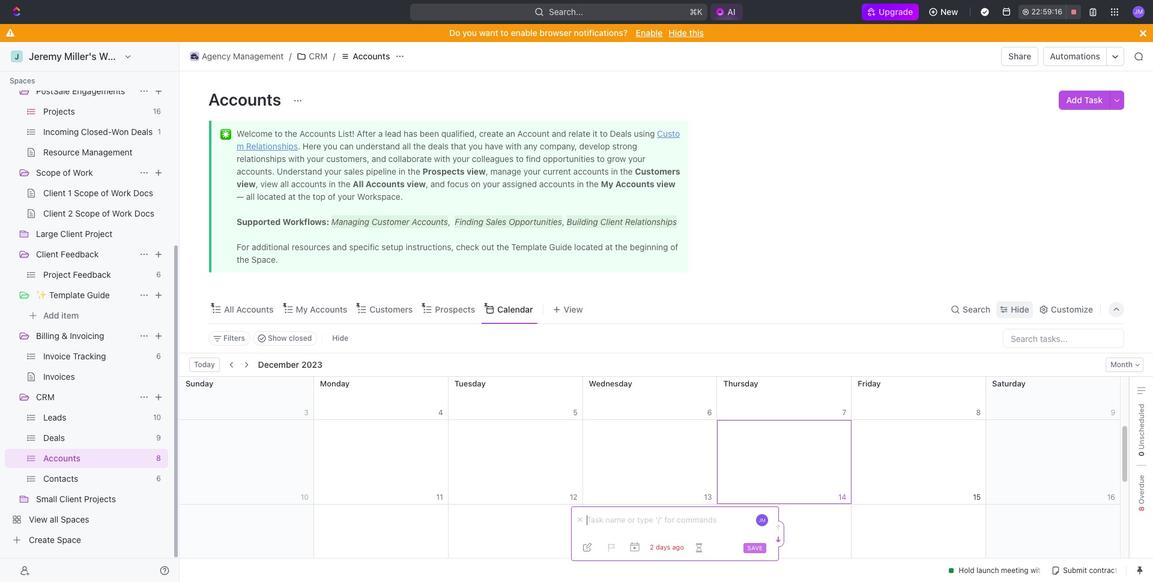 Task type: describe. For each thing, give the bounding box(es) containing it.
Task na﻿me or type '/' for commands field
[[578, 515, 749, 526]]

billing
[[36, 331, 59, 341]]

grid containing sunday
[[179, 233, 1121, 583]]

feedback
[[61, 249, 99, 259]]

business time image
[[12, 67, 21, 74]]

thursday
[[723, 379, 758, 389]]

share
[[1009, 51, 1032, 61]]

tree inside sidebar navigation
[[5, 0, 168, 550]]

hide button
[[997, 301, 1033, 318]]

ago
[[672, 544, 684, 551]]

new
[[941, 7, 958, 17]]

search
[[963, 304, 991, 314]]

all accounts link
[[222, 301, 274, 318]]

days
[[656, 544, 671, 551]]

postsale
[[36, 86, 70, 96]]

customize
[[1051, 304, 1093, 314]]

1 vertical spatial crm link
[[36, 388, 135, 407]]

accounts link
[[338, 49, 393, 64]]

search...
[[549, 7, 583, 17]]

16
[[1107, 493, 1115, 502]]

management inside tree
[[60, 65, 111, 76]]

my
[[296, 304, 308, 314]]

22:59:16
[[1032, 7, 1063, 16]]

this
[[689, 28, 704, 38]]

customers
[[370, 304, 413, 314]]

do
[[449, 28, 460, 38]]

unscheduled
[[1137, 404, 1146, 452]]

customers link
[[367, 301, 413, 318]]

client feedback
[[36, 249, 99, 259]]

wednesday
[[589, 379, 632, 389]]

template
[[49, 290, 85, 300]]

prospects
[[435, 304, 475, 314]]

0
[[1137, 452, 1146, 457]]

browser
[[540, 28, 572, 38]]

14
[[838, 493, 846, 502]]

you
[[463, 28, 477, 38]]

1 row from the top
[[180, 336, 1121, 420]]

friday
[[858, 379, 881, 389]]

automations
[[1050, 51, 1100, 61]]

0 vertical spatial crm
[[309, 51, 328, 61]]

2 / from the left
[[333, 51, 335, 61]]

agency inside tree
[[29, 65, 58, 76]]

today button
[[189, 358, 220, 372]]

closed
[[289, 334, 312, 343]]

show closed button
[[253, 332, 317, 346]]

want
[[479, 28, 498, 38]]

client
[[36, 249, 58, 259]]

task
[[1085, 95, 1103, 105]]

do you want to enable browser notifications? enable hide this
[[449, 28, 704, 38]]

1 horizontal spatial agency management link
[[187, 49, 287, 64]]

monday
[[320, 379, 350, 389]]

scope of work link
[[36, 163, 135, 183]]

today
[[194, 360, 215, 369]]

scope of work
[[36, 168, 93, 178]]

my accounts
[[296, 304, 347, 314]]

crm inside tree
[[36, 392, 55, 402]]

row containing 14
[[180, 420, 1121, 505]]

billing & invoicing link
[[36, 327, 135, 346]]

15
[[973, 493, 981, 502]]

2
[[650, 544, 654, 551]]

guide
[[87, 290, 110, 300]]

8
[[1137, 507, 1146, 512]]

show closed
[[268, 334, 312, 343]]

enable
[[511, 28, 537, 38]]

of
[[63, 168, 71, 178]]

set priority image
[[602, 539, 620, 557]]

✨ template guide link
[[36, 286, 135, 305]]



Task type: locate. For each thing, give the bounding box(es) containing it.
upgrade
[[879, 7, 913, 17]]

0 horizontal spatial crm
[[36, 392, 55, 402]]

grid
[[179, 233, 1121, 583]]

saturday
[[992, 379, 1026, 389]]

0 vertical spatial hide
[[669, 28, 687, 38]]

22:59:16 button
[[1019, 5, 1081, 19]]

agency management link
[[187, 49, 287, 64], [29, 61, 166, 80]]

0 horizontal spatial agency
[[29, 65, 58, 76]]

postsale engagements link
[[36, 82, 135, 101]]

set priority element
[[602, 539, 620, 557]]

1 vertical spatial management
[[60, 65, 111, 76]]

tree containing agency management
[[5, 0, 168, 550]]

0 horizontal spatial management
[[60, 65, 111, 76]]

/
[[289, 51, 292, 61], [333, 51, 335, 61]]

hide button
[[327, 332, 353, 346]]

1 vertical spatial agency
[[29, 65, 58, 76]]

all
[[224, 304, 234, 314]]

2 row from the top
[[180, 420, 1121, 505]]

prospects link
[[433, 301, 475, 318]]

hide right search at the bottom
[[1011, 304, 1029, 314]]

1 horizontal spatial crm
[[309, 51, 328, 61]]

1 horizontal spatial management
[[233, 51, 284, 61]]

new button
[[924, 2, 965, 22]]

tuesday
[[455, 379, 486, 389]]

hide
[[669, 28, 687, 38], [1011, 304, 1029, 314], [332, 334, 348, 343]]

agency
[[202, 51, 231, 61], [29, 65, 58, 76]]

Search tasks... text field
[[1004, 330, 1124, 348]]

notifications?
[[574, 28, 628, 38]]

1 horizontal spatial agency
[[202, 51, 231, 61]]

upgrade link
[[862, 4, 919, 20]]

business time image
[[191, 53, 198, 59]]

1 / from the left
[[289, 51, 292, 61]]

hide inside dropdown button
[[1011, 304, 1029, 314]]

crm
[[309, 51, 328, 61], [36, 392, 55, 402]]

crm link
[[294, 49, 331, 64], [36, 388, 135, 407]]

spaces
[[10, 76, 35, 85]]

invoicing
[[70, 331, 104, 341]]

1 horizontal spatial hide
[[669, 28, 687, 38]]

show
[[268, 334, 287, 343]]

0 horizontal spatial crm link
[[36, 388, 135, 407]]

2 days ago button
[[650, 544, 684, 553]]

calendar link
[[495, 301, 533, 318]]

1 horizontal spatial crm link
[[294, 49, 331, 64]]

0 vertical spatial agency management
[[202, 51, 284, 61]]

row
[[180, 336, 1121, 420], [180, 420, 1121, 505], [180, 505, 1121, 583]]

work
[[73, 168, 93, 178]]

share button
[[1001, 47, 1039, 66]]

all accounts
[[224, 304, 274, 314]]

sidebar navigation
[[0, 0, 180, 583]]

add
[[1066, 95, 1082, 105]]

engagements
[[72, 86, 125, 96]]

hide down my accounts
[[332, 334, 348, 343]]

my accounts link
[[293, 301, 347, 318]]

agency right business time icon
[[202, 51, 231, 61]]

agency management
[[202, 51, 284, 61], [29, 65, 111, 76]]

0 horizontal spatial hide
[[332, 334, 348, 343]]

1 vertical spatial hide
[[1011, 304, 1029, 314]]

client feedback link
[[36, 245, 135, 264]]

1 horizontal spatial agency management
[[202, 51, 284, 61]]

hide inside button
[[332, 334, 348, 343]]

accounts
[[353, 51, 390, 61], [208, 89, 285, 109], [236, 304, 274, 314], [310, 304, 347, 314]]

add task button
[[1059, 91, 1110, 110]]

0 vertical spatial crm link
[[294, 49, 331, 64]]

0 horizontal spatial agency management link
[[29, 61, 166, 80]]

⌘k
[[690, 7, 703, 17]]

2 days ago
[[650, 544, 684, 551]]

jm
[[759, 518, 766, 524]]

hide left this
[[669, 28, 687, 38]]

1 horizontal spatial /
[[333, 51, 335, 61]]

0 vertical spatial agency
[[202, 51, 231, 61]]

✨
[[36, 290, 47, 300]]

scope
[[36, 168, 61, 178]]

0 vertical spatial management
[[233, 51, 284, 61]]

2 horizontal spatial hide
[[1011, 304, 1029, 314]]

sunday
[[186, 379, 213, 389]]

postsale engagements
[[36, 86, 125, 96]]

calendar
[[497, 304, 533, 314]]

jm button
[[755, 514, 769, 528]]

&
[[62, 331, 68, 341]]

agency up the postsale
[[29, 65, 58, 76]]

1 vertical spatial agency management
[[29, 65, 111, 76]]

0 horizontal spatial agency management
[[29, 65, 111, 76]]

0 horizontal spatial /
[[289, 51, 292, 61]]

add task
[[1066, 95, 1103, 105]]

billing & invoicing
[[36, 331, 104, 341]]

save
[[747, 545, 763, 552]]

management
[[233, 51, 284, 61], [60, 65, 111, 76]]

1 vertical spatial crm
[[36, 392, 55, 402]]

search button
[[947, 301, 994, 318]]

customize button
[[1035, 301, 1097, 318]]

automations button
[[1044, 47, 1106, 65]]

agency management inside tree
[[29, 65, 111, 76]]

3 row from the top
[[180, 505, 1121, 583]]

overdue
[[1137, 475, 1146, 507]]

2 vertical spatial hide
[[332, 334, 348, 343]]

enable
[[636, 28, 663, 38]]

to
[[501, 28, 509, 38]]

agency management up postsale engagements
[[29, 65, 111, 76]]

✨ template guide
[[36, 290, 110, 300]]

agency management right business time icon
[[202, 51, 284, 61]]

tree
[[5, 0, 168, 550]]



Task type: vqa. For each thing, say whether or not it's contained in the screenshot.
leftmost /
yes



